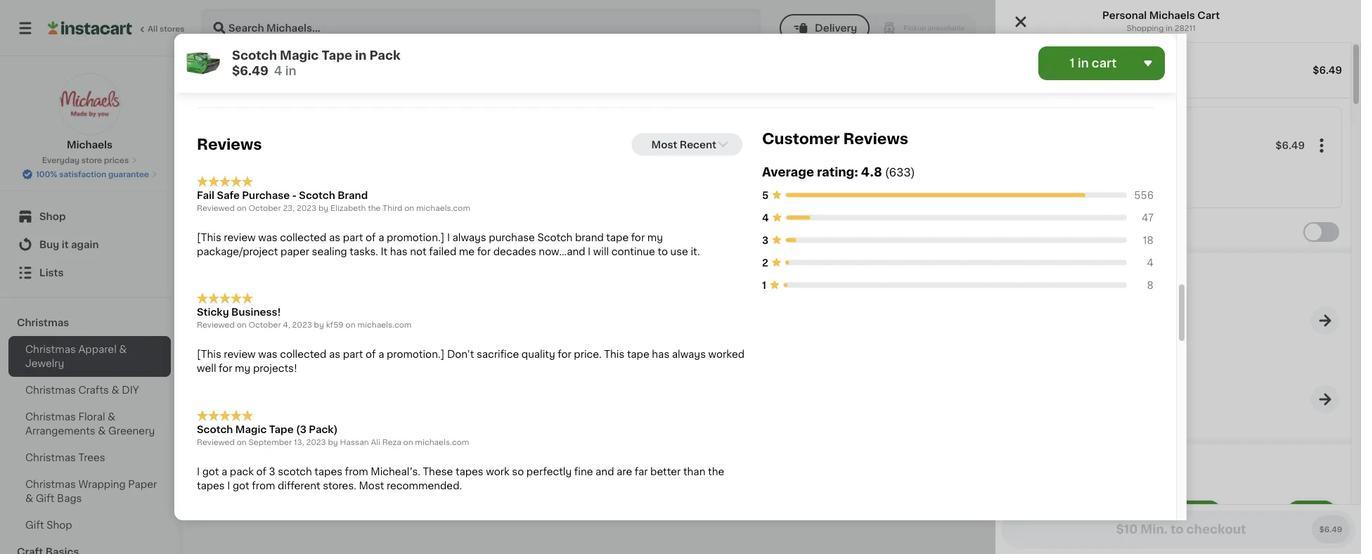 Task type: vqa. For each thing, say whether or not it's contained in the screenshot.
promotion.] in the [This review was collected as part of a promotion.] Don't sacrifice quality for price. This tape has always worked well for my projects!
yes



Task type: describe. For each thing, give the bounding box(es) containing it.
has inside [this review was collected as part of a promotion.] i always purchase scotch brand tape for my package/project paper sealing tasks.  it has not failed me for decades now...and i will continue to use it.
[[390, 247, 408, 257]]

prices
[[104, 157, 129, 164]]

5
[[762, 190, 769, 200]]

promotion.] for i
[[387, 233, 445, 243]]

1 horizontal spatial tapes
[[315, 467, 343, 477]]

on right kf59
[[346, 322, 356, 329]]

part for projects!
[[343, 350, 363, 360]]

reza
[[382, 439, 401, 446]]

2023 inside 'fail safe purchase - scotch brand reviewed on october 23, 2023 by elizabeth the third on michaels.com'
[[297, 204, 317, 212]]

lists link
[[8, 259, 171, 287]]

michaels inside michaels link
[[67, 140, 113, 150]]

28211
[[1175, 24, 1196, 32]]

and inside i got a pack of 3 scotch tapes from micheal's. these tapes work so perfectly fine and are far better than the tapes i got from different stores.  most recommended.
[[596, 467, 614, 477]]

carts
[[1115, 264, 1142, 274]]

your other shopping carts
[[1007, 264, 1142, 274]]

2 horizontal spatial tapes
[[456, 467, 484, 477]]

snowflake
[[258, 352, 309, 362]]

1 horizontal spatial $6.49
[[1276, 141, 1306, 151]]

1 vertical spatial gift
[[25, 521, 44, 530]]

in inside personal michaels cart shopping in 28211
[[1166, 24, 1173, 32]]

barcode,
[[962, 46, 1006, 56]]

for right the eligible
[[746, 60, 759, 70]]

has inside the [this review was collected as part of a promotion.] don't sacrifice quality for price. this tape has always worked well for my projects!
[[652, 350, 670, 360]]

christmas inside christmas wrapping paper & gift bags
[[25, 480, 76, 490]]

stores
[[160, 25, 185, 33]]

18
[[1144, 235, 1154, 245]]

-
[[292, 191, 297, 201]]

a inside i got a pack of 3 scotch tapes from micheal's. these tapes work so perfectly fine and are far better than the tapes i got from different stores.  most recommended.
[[222, 467, 227, 477]]

scotch for scotch magic tape in pack
[[1050, 141, 1086, 151]]

& down floral at the left bottom of page
[[98, 426, 106, 436]]

wrapping
[[78, 480, 126, 490]]

0 horizontal spatial 2
[[219, 319, 229, 334]]

brand
[[338, 191, 368, 201]]

so
[[512, 467, 524, 477]]

than
[[684, 467, 706, 477]]

perfectly
[[527, 467, 572, 477]]

transaction
[[903, 46, 959, 56]]

september
[[249, 439, 292, 446]]

bags
[[57, 494, 82, 504]]

reviewed inside scotch magic tape (3 pack) reviewed on september 13, 2023 by hassan ali reza on michaels.com
[[197, 439, 235, 446]]

will inside [this review was collected as part of a promotion.] i always purchase scotch brand tape for my package/project paper sealing tasks.  it has not failed me for decades now...and i will continue to use it.
[[594, 247, 609, 257]]

1 vertical spatial order
[[1081, 227, 1108, 237]]

product group containing 2
[[211, 197, 326, 391]]

increment quantity of scotch magic tape in pack image
[[1121, 176, 1138, 193]]

pack for scotch magic tape in pack
[[1161, 141, 1186, 151]]

2 go to cart element from the top
[[1312, 385, 1340, 414]]

0 vertical spatial 1:50pm
[[1231, 23, 1270, 33]]

556
[[1135, 190, 1154, 200]]

christmas apparel & jewelry link
[[8, 336, 171, 377]]

service type group
[[780, 14, 976, 42]]

on right third
[[405, 204, 414, 212]]

my inside [this review was collected as part of a promotion.] i always purchase scotch brand tape for my package/project paper sealing tasks.  it has not failed me for decades now...and i will continue to use it.
[[648, 233, 663, 243]]

sticky business! reviewed on october 4, 2023 by kf59 on michaels.com
[[197, 308, 412, 329]]

1 vertical spatial your
[[1007, 264, 1031, 274]]

michaels inside personal michaels cart shopping in 28211
[[1150, 11, 1196, 20]]

0 horizontal spatial from
[[252, 481, 275, 491]]

for down rhodium
[[219, 364, 233, 374]]

exchange
[[762, 60, 810, 70]]

more
[[362, 74, 388, 84]]

0 vertical spatial 2
[[762, 258, 769, 268]]

magic for scotch magic tape in pack $6.49 4 in
[[280, 50, 319, 62]]

most recent button
[[632, 133, 743, 156]]

available,
[[1017, 46, 1063, 56]]

within inside items purchased through instacart can only be returned in-store. go to the customer service desk at any michaels retail store and present your transaction barcode, if available, or instacart receipt, if not. your barcode or receipt will be accessible in your order history page. most purchases are eligible for exchange or refund within 180 days. michaels may ask you to show a government-issued photo id. for more details, see michaels's full in-store return policy for details:
[[860, 60, 890, 70]]

2 horizontal spatial 3
[[762, 235, 769, 245]]

0 horizontal spatial 1:50pm
[[1111, 68, 1140, 76]]

tape for scotch magic tape in pack $6.49 4 in
[[322, 50, 352, 62]]

personal michaels cart shopping in 28211
[[1103, 11, 1221, 32]]

i left pack
[[197, 467, 200, 477]]

and inside items purchased through instacart can only be returned in-store. go to the customer service desk at any michaels retail store and present your transaction barcode, if available, or instacart receipt, if not. your barcode or receipt will be accessible in your order history page. most purchases are eligible for exchange or refund within 180 days. michaels may ask you to show a government-issued photo id. for more details, see michaels's full in-store return policy for details:
[[817, 46, 835, 56]]

magic for scotch magic tape in pack
[[1089, 141, 1120, 151]]

1 horizontal spatial in-
[[521, 74, 534, 84]]

a inside items purchased through instacart can only be returned in-store. go to the customer service desk at any michaels retail store and present your transaction barcode, if available, or instacart receipt, if not. your barcode or receipt will be accessible in your order history page. most purchases are eligible for exchange or refund within 180 days. michaels may ask you to show a government-issued photo id. for more details, see michaels's full in-store return policy for details:
[[1094, 60, 1100, 70]]

buy
[[39, 240, 59, 250]]

it
[[62, 240, 69, 250]]

in inside field
[[1078, 57, 1089, 69]]

work
[[486, 467, 510, 477]]

on right reza
[[403, 439, 413, 446]]

by inside the 'sticky business! reviewed on october 4, 2023 by kf59 on michaels.com'
[[314, 322, 324, 329]]

michaels image
[[1004, 51, 1040, 87]]

reviewed inside 'fail safe purchase - scotch brand reviewed on october 23, 2023 by elizabeth the third on michaels.com'
[[197, 204, 235, 212]]

buy it again
[[39, 240, 99, 250]]

this
[[1059, 227, 1078, 237]]

0 vertical spatial 100%
[[1065, 80, 1086, 88]]

tape for scotch magic tape (3 pack) reviewed on september 13, 2023 by hassan ali reza on michaels.com
[[269, 425, 294, 435]]

[this review was collected as part of a promotion.] i always purchase scotch brand tape for my package/project paper sealing tasks.  it has not failed me for decades now...and i will continue to use it.
[[197, 233, 700, 257]]

purchases
[[635, 60, 687, 70]]

show
[[1066, 60, 1092, 70]]

3 inside i got a pack of 3 scotch tapes from micheal's. these tapes work so perfectly fine and are far better than the tapes i got from different stores.  most recommended.
[[269, 467, 276, 477]]

on down business!
[[237, 322, 247, 329]]

charm for 2
[[211, 366, 244, 376]]

23,
[[283, 204, 295, 212]]

1 instacart from the left
[[324, 46, 368, 56]]

scotch inside [this review was collected as part of a promotion.] i always purchase scotch brand tape for my package/project paper sealing tasks.  it has not failed me for decades now...and i will continue to use it.
[[538, 233, 573, 243]]

1 in cart field
[[1039, 46, 1166, 80]]

add button
[[267, 201, 322, 227]]

always inside [this review was collected as part of a promotion.] i always purchase scotch brand tape for my package/project paper sealing tasks.  it has not failed me for decades now...and i will continue to use it.
[[453, 233, 487, 243]]

add
[[294, 209, 315, 219]]

again
[[71, 240, 99, 250]]

of inside i got a pack of 3 scotch tapes from micheal's. these tapes work so perfectly fine and are far better than the tapes i got from different stores.  most recommended.
[[256, 467, 267, 477]]

4.8
[[862, 166, 883, 178]]

average
[[762, 166, 815, 178]]

0 horizontal spatial your
[[487, 60, 509, 70]]

michaels.com inside scotch magic tape (3 pack) reviewed on september 13, 2023 by hassan ali reza on michaels.com
[[415, 439, 469, 446]]

desk
[[656, 46, 679, 56]]

in inside items purchased through instacart can only be returned in-store. go to the customer service desk at any michaels retail store and present your transaction barcode, if available, or instacart receipt, if not. your barcode or receipt will be accessible in your order history page. most purchases are eligible for exchange or refund within 180 days. michaels may ask you to show a government-issued photo id. for more details, see michaels's full in-store return policy for details:
[[476, 60, 484, 70]]

4 inside scotch magic tape in pack $6.49 4 in
[[274, 65, 282, 77]]

purchase
[[489, 233, 535, 243]]

0 horizontal spatial to
[[536, 46, 546, 56]]

october inside 'fail safe purchase - scotch brand reviewed on october 23, 2023 by elizabeth the third on michaels.com'
[[249, 204, 281, 212]]

by inside 'fail safe purchase - scotch brand reviewed on october 23, 2023 by elizabeth the third on michaels.com'
[[319, 204, 329, 212]]

michaels logo image
[[59, 73, 121, 135]]

promotion.] for don't
[[387, 350, 445, 360]]

pack
[[230, 467, 254, 477]]

may
[[988, 60, 1010, 70]]

1 horizontal spatial jewelry
[[439, 74, 525, 94]]

2 horizontal spatial store
[[789, 46, 814, 56]]

1 horizontal spatial delivery
[[1064, 68, 1097, 76]]

christmas floral & arrangements & greenery link
[[8, 404, 171, 445]]

1 horizontal spatial if
[[1008, 46, 1015, 56]]

1 horizontal spatial your
[[878, 46, 901, 56]]

go to cart image
[[1318, 391, 1334, 408]]

request
[[395, 209, 438, 219]]

details:
[[643, 74, 679, 84]]

micheal's.
[[371, 467, 421, 477]]

customer
[[762, 132, 840, 147]]

in left can
[[355, 50, 367, 62]]

as for brand
[[329, 233, 341, 243]]

i down brand
[[588, 247, 591, 257]]

(3
[[296, 425, 307, 435]]

only
[[391, 46, 412, 56]]

4,
[[283, 322, 290, 329]]

for
[[344, 74, 360, 84]]

0 horizontal spatial in-
[[475, 46, 488, 56]]

at
[[682, 46, 692, 56]]

0 vertical spatial within
[[261, 22, 292, 32]]

0 horizontal spatial tapes
[[197, 481, 225, 491]]

elizabeth
[[331, 204, 366, 212]]

0 vertical spatial guarantee
[[1137, 80, 1178, 88]]

bead landing christmas tree charm
[[337, 338, 447, 362]]

a inside [this review was collected as part of a promotion.] i always purchase scotch brand tape for my package/project paper sealing tasks.  it has not failed me for decades now...and i will continue to use it.
[[379, 233, 384, 243]]

well
[[197, 364, 216, 374]]

rating:
[[817, 166, 859, 178]]

sacrifice
[[477, 350, 519, 360]]

1 vertical spatial jewelry
[[25, 359, 64, 369]]

ali
[[371, 439, 380, 446]]

2 horizontal spatial or
[[1065, 46, 1075, 56]]

christmas wrapping paper & gift bags
[[25, 480, 157, 504]]

not.
[[246, 60, 266, 70]]

13,
[[294, 439, 304, 446]]

for up continue
[[632, 233, 645, 243]]

1 vertical spatial shop
[[47, 521, 72, 530]]

this
[[604, 350, 625, 360]]

always inside the [this review was collected as part of a promotion.] don't sacrifice quality for price. this tape has always worked well for my projects!
[[672, 350, 706, 360]]

days
[[315, 22, 339, 32]]

returns
[[222, 22, 259, 32]]

1 vertical spatial christmas apparel & jewelry
[[25, 345, 127, 369]]

make
[[1029, 227, 1057, 237]]

2 horizontal spatial delivery
[[1166, 23, 1211, 33]]

1 vertical spatial delivery by 1:50pm
[[1064, 68, 1140, 76]]

on left september
[[237, 439, 247, 446]]

arrangements
[[25, 426, 95, 436]]

fail safe purchase - scotch brand reviewed on october 23, 2023 by elizabeth the third on michaels.com
[[197, 191, 471, 212]]

0 vertical spatial 180
[[294, 22, 312, 32]]

& inside christmas wrapping paper & gift bags
[[25, 494, 33, 504]]

$ for 2
[[214, 320, 219, 328]]

2023 inside scotch magic tape (3 pack) reviewed on september 13, 2023 by hassan ali reza on michaels.com
[[306, 439, 326, 446]]

any
[[694, 46, 712, 56]]

0 horizontal spatial got
[[202, 467, 219, 477]]

michaels up the eligible
[[715, 46, 759, 56]]

1 vertical spatial be
[[405, 60, 417, 70]]

it.
[[691, 247, 700, 257]]

charm for 3
[[414, 352, 447, 362]]

everyday
[[42, 157, 80, 164]]

99 for 3
[[356, 320, 367, 328]]

99 for 2
[[230, 320, 241, 328]]

far
[[635, 467, 648, 477]]

better
[[651, 467, 681, 477]]

projects!
[[253, 364, 297, 374]]

1 horizontal spatial store
[[534, 74, 559, 84]]

michaels.com inside the 'sticky business! reviewed on october 4, 2023 by kf59 on michaels.com'
[[358, 322, 412, 329]]

on down safe
[[237, 204, 247, 212]]

order inside items purchased through instacart can only be returned in-store. go to the customer service desk at any michaels retail store and present your transaction barcode, if available, or instacart receipt, if not. your barcode or receipt will be accessible in your order history page. most purchases are eligible for exchange or refund within 180 days. michaels may ask you to show a government-issued photo id. for more details, see michaels's full in-store return policy for details:
[[512, 60, 538, 70]]

michaels down barcode,
[[942, 60, 986, 70]]

recent
[[680, 140, 717, 150]]

continue
[[612, 247, 655, 257]]

0 horizontal spatial or
[[336, 60, 346, 70]]

in down through
[[285, 65, 297, 77]]

buy it again link
[[8, 231, 171, 259]]

tape inside the [this review was collected as part of a promotion.] don't sacrifice quality for price. this tape has always worked well for my projects!
[[627, 350, 650, 360]]

1 horizontal spatial got
[[233, 481, 250, 491]]

your inside items purchased through instacart can only be returned in-store. go to the customer service desk at any michaels retail store and present your transaction barcode, if available, or instacart receipt, if not. your barcode or receipt will be accessible in your order history page. most purchases are eligible for exchange or refund within 180 days. michaels may ask you to show a government-issued photo id. for more details, see michaels's full in-store return policy for details:
[[268, 60, 290, 70]]

gift inside christmas wrapping paper & gift bags
[[36, 494, 55, 504]]

0 vertical spatial 100% satisfaction guarantee
[[1065, 80, 1178, 88]]

in inside button
[[1149, 141, 1159, 151]]

0 vertical spatial apparel
[[327, 74, 412, 94]]

$ for 3
[[340, 320, 345, 328]]

accessible
[[420, 60, 473, 70]]

as for 4,
[[329, 350, 341, 360]]

sealing
[[312, 247, 347, 257]]

tape inside [this review was collected as part of a promotion.] i always purchase scotch brand tape for my package/project paper sealing tasks.  it has not failed me for decades now...and i will continue to use it.
[[607, 233, 629, 243]]

[this for [this review was collected as part of a promotion.] don't sacrifice quality for price. this tape has always worked well for my projects!
[[197, 350, 221, 360]]

of for has
[[366, 233, 376, 243]]

shopping
[[1127, 24, 1164, 32]]

scotch for scotch magic tape in pack $6.49 4 in
[[232, 50, 277, 62]]



Task type: locate. For each thing, give the bounding box(es) containing it.
100% down show
[[1065, 80, 1086, 88]]

1 horizontal spatial delivery by 1:50pm
[[1166, 23, 1270, 33]]

landing
[[239, 338, 279, 348], [365, 338, 405, 348]]

1 horizontal spatial 2
[[762, 258, 769, 268]]

michaels
[[1150, 11, 1196, 20], [715, 46, 759, 56], [1051, 53, 1097, 63], [942, 60, 986, 70], [67, 140, 113, 150]]

reviewed inside the 'sticky business! reviewed on october 4, 2023 by kf59 on michaels.com'
[[197, 322, 235, 329]]

as inside the [this review was collected as part of a promotion.] don't sacrifice quality for price. this tape has always worked well for my projects!
[[329, 350, 341, 360]]

2 review from the top
[[224, 350, 256, 360]]

part inside the [this review was collected as part of a promotion.] don't sacrifice quality for price. this tape has always worked well for my projects!
[[343, 350, 363, 360]]

1 vertical spatial 3
[[345, 319, 355, 334]]

99 inside $ 2 99
[[230, 320, 241, 328]]

of inside the [this review was collected as part of a promotion.] don't sacrifice quality for price. this tape has always worked well for my projects!
[[366, 350, 376, 360]]

price.
[[574, 350, 602, 360]]

michaels.com inside 'fail safe purchase - scotch brand reviewed on october 23, 2023 by elizabeth the third on michaels.com'
[[416, 204, 471, 212]]

most down micheal's.
[[359, 481, 384, 491]]

tape inside scotch magic tape in pack $6.49 4 in
[[322, 50, 352, 62]]

charm inside bead landing christmas tree charm
[[414, 352, 447, 362]]

review inside [this review was collected as part of a promotion.] i always purchase scotch brand tape for my package/project paper sealing tasks.  it has not failed me for decades now...and i will continue to use it.
[[224, 233, 256, 243]]

remove scotch magic tape in pack image
[[1057, 176, 1073, 193]]

0 vertical spatial christmas apparel & jewelry
[[211, 74, 525, 94]]

your down "store."
[[487, 60, 509, 70]]

1 vertical spatial my
[[235, 364, 251, 374]]

1 vertical spatial within
[[860, 60, 890, 70]]

my
[[648, 233, 663, 243], [235, 364, 251, 374]]

3 down the 5
[[762, 235, 769, 245]]

jewelry down "store."
[[439, 74, 525, 94]]

3 left scotch
[[269, 467, 276, 477]]

tapes left work
[[456, 467, 484, 477]]

180
[[294, 22, 312, 32], [892, 60, 910, 70]]

by inside "delivery by 1:50pm" link
[[1214, 23, 1228, 33]]

in
[[1166, 24, 1173, 32], [355, 50, 367, 62], [1078, 57, 1089, 69], [476, 60, 484, 70], [285, 65, 297, 77], [1149, 141, 1159, 151]]

1 horizontal spatial charm
[[414, 352, 447, 362]]

tape up september
[[269, 425, 294, 435]]

will
[[386, 60, 402, 70], [594, 247, 609, 257]]

1 99 from the left
[[230, 320, 241, 328]]

michaels up the everyday store prices link
[[67, 140, 113, 150]]

1 horizontal spatial always
[[672, 350, 706, 360]]

i got a pack of 3 scotch tapes from micheal's. these tapes work so perfectly fine and are far better than the tapes i got from different stores.  most recommended.
[[197, 467, 725, 491]]

landing inside bead landing christmas tree charm
[[365, 338, 405, 348]]

99 inside $ 3 99
[[356, 320, 367, 328]]

all
[[148, 25, 158, 33]]

are inside items purchased through instacart can only be returned in-store. go to the customer service desk at any michaels retail store and present your transaction barcode, if available, or instacart receipt, if not. your barcode or receipt will be accessible in your order history page. most purchases are eligible for exchange or refund within 180 days. michaels may ask you to show a government-issued photo id. for more details, see michaels's full in-store return policy for details:
[[689, 60, 705, 70]]

2 vertical spatial tape
[[269, 425, 294, 435]]

1:50pm
[[1231, 23, 1270, 33], [1111, 68, 1140, 76]]

these
[[423, 467, 453, 477]]

landing for 3
[[365, 338, 405, 348]]

guarantee down shopping
[[1137, 80, 1178, 88]]

review for reviewed
[[224, 350, 256, 360]]

1 bead from the left
[[211, 338, 237, 348]]

2 reviewed from the top
[[197, 322, 235, 329]]

1 horizontal spatial $
[[340, 320, 345, 328]]

or up show
[[1065, 46, 1075, 56]]

0 horizontal spatial delivery
[[815, 23, 858, 33]]

1 vertical spatial was
[[258, 350, 278, 360]]

reviews up safe
[[197, 137, 262, 152]]

0 vertical spatial order
[[512, 60, 538, 70]]

charm down rhodium
[[211, 366, 244, 376]]

1 go to cart element from the top
[[1312, 307, 1340, 335]]

collected inside the [this review was collected as part of a promotion.] don't sacrifice quality for price. this tape has always worked well for my projects!
[[280, 350, 327, 360]]

1 horizontal spatial 1:50pm
[[1231, 23, 1270, 33]]

the inside i got a pack of 3 scotch tapes from micheal's. these tapes work so perfectly fine and are far better than the tapes i got from different stores.  most recommended.
[[708, 467, 725, 477]]

apparel inside christmas apparel & jewelry link
[[78, 345, 117, 355]]

& right floral at the left bottom of page
[[108, 412, 116, 422]]

details,
[[390, 74, 426, 84]]

barcode
[[292, 60, 334, 70]]

can
[[370, 46, 389, 56]]

scotch magic tape in pack button
[[1050, 139, 1260, 153]]

most inside items purchased through instacart can only be returned in-store. go to the customer service desk at any michaels retail store and present your transaction barcode, if available, or instacart receipt, if not. your barcode or receipt will be accessible in your order history page. most purchases are eligible for exchange or refund within 180 days. michaels may ask you to show a government-issued photo id. for more details, see michaels's full in-store return policy for details:
[[608, 60, 633, 70]]

2 october from the top
[[249, 322, 281, 329]]

different
[[278, 481, 320, 491]]

1 horizontal spatial landing
[[365, 338, 405, 348]]

october
[[249, 204, 281, 212], [249, 322, 281, 329]]

a inside the [this review was collected as part of a promotion.] don't sacrifice quality for price. this tape has always worked well for my projects!
[[379, 350, 384, 360]]

1 vertical spatial 4
[[762, 213, 769, 223]]

delivery by 1:50pm down cart
[[1166, 23, 1270, 33]]

0 vertical spatial always
[[453, 233, 487, 243]]

delivery down cart
[[1166, 23, 1211, 33]]

to right you
[[1053, 60, 1063, 70]]

shop link
[[8, 203, 171, 231]]

530 billingsley road button
[[993, 8, 1127, 48]]

bead inside bead landing rhodium snowflake charm
[[211, 338, 237, 348]]

hassan
[[340, 439, 369, 446]]

of for projects!
[[366, 350, 376, 360]]

shopping
[[1064, 264, 1113, 274]]

1 horizontal spatial tape
[[322, 50, 352, 62]]

0 horizontal spatial christmas apparel & jewelry
[[25, 345, 127, 369]]

2023 inside the 'sticky business! reviewed on october 4, 2023 by kf59 on michaels.com'
[[292, 322, 312, 329]]

reviewed up pack
[[197, 439, 235, 446]]

delivery
[[1166, 23, 1211, 33], [815, 23, 858, 33], [1064, 68, 1097, 76]]

collected inside [this review was collected as part of a promotion.] i always purchase scotch brand tape for my package/project paper sealing tasks.  it has not failed me for decades now...and i will continue to use it.
[[280, 233, 327, 243]]

2023 right "4,"
[[292, 322, 312, 329]]

bead down $ 2 99
[[211, 338, 237, 348]]

2 99 from the left
[[356, 320, 367, 328]]

★★★★★
[[197, 176, 253, 188], [197, 176, 253, 188], [197, 293, 253, 305], [197, 293, 253, 305], [197, 410, 253, 422], [197, 410, 253, 422]]

0 horizontal spatial if
[[237, 60, 244, 70]]

request button
[[385, 201, 448, 227]]

promotion.] inside [this review was collected as part of a promotion.] i always purchase scotch brand tape for my package/project paper sealing tasks.  it has not failed me for decades now...and i will continue to use it.
[[387, 233, 445, 243]]

1 horizontal spatial 99
[[356, 320, 367, 328]]

tape for scotch magic tape in pack
[[1122, 141, 1147, 151]]

3 reviewed from the top
[[197, 439, 235, 446]]

4 up the 8
[[1148, 258, 1154, 268]]

instacart logo image
[[48, 20, 132, 37]]

0 vertical spatial will
[[386, 60, 402, 70]]

delivery button
[[780, 14, 870, 42]]

your up issued
[[268, 60, 290, 70]]

magic inside scotch magic tape in pack $6.49 4 in
[[280, 50, 319, 62]]

the inside items purchased through instacart can only be returned in-store. go to the customer service desk at any michaels retail store and present your transaction barcode, if available, or instacart receipt, if not. your barcode or receipt will be accessible in your order history page. most purchases are eligible for exchange or refund within 180 days. michaels may ask you to show a government-issued photo id. for more details, see michaels's full in-store return policy for details:
[[549, 46, 565, 56]]

2 collected from the top
[[280, 350, 327, 360]]

0 horizontal spatial order
[[512, 60, 538, 70]]

0 vertical spatial in-
[[475, 46, 488, 56]]

receipt
[[349, 60, 384, 70]]

2 horizontal spatial to
[[1053, 60, 1063, 70]]

store up the exchange
[[789, 46, 814, 56]]

michaels's
[[449, 74, 501, 84]]

in up 556 at the top of page
[[1149, 141, 1159, 151]]

history
[[541, 60, 575, 70]]

issued
[[261, 74, 294, 84]]

1 landing from the left
[[239, 338, 279, 348]]

review up package/project
[[224, 233, 256, 243]]

magic inside button
[[1089, 141, 1120, 151]]

the inside 'fail safe purchase - scotch brand reviewed on october 23, 2023 by elizabeth the third on michaels.com'
[[368, 204, 381, 212]]

scotch for scotch magic tape (3 pack) reviewed on september 13, 2023 by hassan ali reza on michaels.com
[[197, 425, 233, 435]]

1 for 1 in cart
[[1070, 57, 1075, 69]]

0 horizontal spatial 100% satisfaction guarantee
[[36, 171, 149, 178]]

1 horizontal spatial pack
[[1161, 141, 1186, 151]]

collected up paper
[[280, 233, 327, 243]]

0 vertical spatial review
[[224, 233, 256, 243]]

1 vertical spatial to
[[1053, 60, 1063, 70]]

pack inside scotch magic tape in pack $6.49 4 in
[[370, 50, 401, 62]]

from
[[345, 467, 368, 477], [252, 481, 275, 491]]

satisfaction down cart
[[1088, 80, 1135, 88]]

& up diy
[[119, 345, 127, 355]]

1 horizontal spatial instacart
[[1078, 46, 1122, 56]]

2 bead from the left
[[337, 338, 363, 348]]

1 october from the top
[[249, 204, 281, 212]]

quality
[[522, 350, 556, 360]]

a right show
[[1094, 60, 1100, 70]]

my inside the [this review was collected as part of a promotion.] don't sacrifice quality for price. this tape has always worked well for my projects!
[[235, 364, 251, 374]]

landing for 2
[[239, 338, 279, 348]]

1 vertical spatial [this
[[197, 350, 221, 360]]

pack for scotch magic tape in pack $6.49 4 in
[[370, 50, 401, 62]]

satisfaction inside button
[[59, 171, 106, 178]]

180 inside items purchased through instacart can only be returned in-store. go to the customer service desk at any michaels retail store and present your transaction barcode, if available, or instacart receipt, if not. your barcode or receipt will be accessible in your order history page. most purchases are eligible for exchange or refund within 180 days. michaels may ask you to show a government-issued photo id. for more details, see michaels's full in-store return policy for details:
[[892, 60, 910, 70]]

0 horizontal spatial the
[[368, 204, 381, 212]]

1 horizontal spatial reviews
[[844, 132, 909, 147]]

2 vertical spatial 4
[[1148, 258, 1154, 268]]

returned
[[430, 46, 473, 56]]

a
[[1094, 60, 1100, 70], [1110, 227, 1116, 237], [379, 233, 384, 243], [379, 350, 384, 360], [222, 467, 227, 477]]

lists
[[39, 268, 64, 278]]

review for purchase
[[224, 233, 256, 243]]

brand
[[575, 233, 604, 243]]

review down $ 2 99
[[224, 350, 256, 360]]

tape inside scotch magic tape (3 pack) reviewed on september 13, 2023 by hassan ali reza on michaels.com
[[269, 425, 294, 435]]

michaels down 530 billingsley road
[[1051, 53, 1097, 63]]

2 horizontal spatial the
[[708, 467, 725, 477]]

october inside the 'sticky business! reviewed on october 4, 2023 by kf59 on michaels.com'
[[249, 322, 281, 329]]

1 vertical spatial if
[[237, 60, 244, 70]]

christmas crafts & diy link
[[8, 377, 171, 404]]

scotch up the remove scotch magic tape in pack icon
[[1050, 141, 1086, 151]]

are left the far
[[617, 467, 633, 477]]

receipt,
[[197, 60, 235, 70]]

0 horizontal spatial $6.49
[[232, 65, 269, 77]]

gift shop link
[[8, 512, 171, 539]]

guarantee
[[1137, 80, 1178, 88], [108, 171, 149, 178]]

1 review from the top
[[224, 233, 256, 243]]

0 vertical spatial shop
[[39, 212, 66, 222]]

None search field
[[201, 8, 762, 48]]

apparel down 'christmas' link
[[78, 345, 117, 355]]

road
[[1098, 23, 1127, 33]]

collected for october
[[280, 350, 327, 360]]

& left diy
[[111, 385, 119, 395]]

product group containing 3
[[337, 197, 452, 394]]

christmas apparel & jewelry up christmas crafts & diy
[[25, 345, 127, 369]]

1 horizontal spatial within
[[860, 60, 890, 70]]

items
[[197, 46, 225, 56]]

1 [this from the top
[[197, 233, 221, 243]]

third
[[383, 204, 403, 212]]

1 $ from the left
[[214, 320, 219, 328]]

full
[[503, 74, 518, 84]]

gift left the bags
[[36, 494, 55, 504]]

bead for 2
[[211, 338, 237, 348]]

1 vertical spatial 180
[[892, 60, 910, 70]]

as down kf59
[[329, 350, 341, 360]]

0 horizontal spatial 100%
[[36, 171, 57, 178]]

1 for 1
[[762, 281, 767, 290]]

was for on
[[258, 350, 278, 360]]

99 right kf59
[[356, 320, 367, 328]]

always left worked
[[672, 350, 706, 360]]

2 horizontal spatial $6.49
[[1313, 65, 1343, 75]]

christmas apparel & jewelry down receipt
[[211, 74, 525, 94]]

landing up 'tree'
[[365, 338, 405, 348]]

refund
[[825, 60, 858, 70]]

all stores
[[148, 25, 185, 33]]

always
[[453, 233, 487, 243], [672, 350, 706, 360]]

free
[[197, 22, 219, 32]]

delivery by 1:50pm up 100% satisfaction guarantee link
[[1064, 68, 1140, 76]]

1 vertical spatial 2023
[[292, 322, 312, 329]]

bead landing rhodium snowflake charm
[[211, 338, 309, 376]]

tapes
[[315, 467, 343, 477], [456, 467, 484, 477], [197, 481, 225, 491]]

1 part from the top
[[343, 233, 363, 243]]

0 horizontal spatial bead
[[211, 338, 237, 348]]

most inside i got a pack of 3 scotch tapes from micheal's. these tapes work so perfectly fine and are far better than the tapes i got from different stores.  most recommended.
[[359, 481, 384, 491]]

service
[[617, 46, 653, 56]]

to right go
[[536, 46, 546, 56]]

2 landing from the left
[[365, 338, 405, 348]]

diy
[[122, 385, 139, 395]]

got
[[202, 467, 219, 477], [233, 481, 250, 491]]

1 inside field
[[1070, 57, 1075, 69]]

scotch magic tape in pack
[[1050, 141, 1186, 151]]

will inside items purchased through instacart can only be returned in-store. go to the customer service desk at any michaels retail store and present your transaction barcode, if available, or instacart receipt, if not. your barcode or receipt will be accessible in your order history page. most purchases are eligible for exchange or refund within 180 days. michaels may ask you to show a government-issued photo id. for more details, see michaels's full in-store return policy for details:
[[386, 60, 402, 70]]

[this review was collected as part of a promotion.] don't sacrifice quality for price. this tape has always worked well for my projects!
[[197, 350, 745, 374]]

part for has
[[343, 233, 363, 243]]

$ inside $ 2 99
[[214, 320, 219, 328]]

0 vertical spatial from
[[345, 467, 368, 477]]

[this inside the [this review was collected as part of a promotion.] don't sacrifice quality for price. this tape has always worked well for my projects!
[[197, 350, 221, 360]]

bead down $ 3 99
[[337, 338, 363, 348]]

0 horizontal spatial product group
[[211, 197, 326, 391]]

1 horizontal spatial 3
[[345, 319, 355, 334]]

1 horizontal spatial most
[[608, 60, 633, 70]]

0 horizontal spatial reviews
[[197, 137, 262, 152]]

promotion.] up not
[[387, 233, 445, 243]]

for right the me
[[477, 247, 491, 257]]

average rating: 4.8 (633)
[[762, 166, 916, 178]]

review inside the [this review was collected as part of a promotion.] don't sacrifice quality for price. this tape has always worked well for my projects!
[[224, 350, 256, 360]]

scotch inside scotch magic tape (3 pack) reviewed on september 13, 2023 by hassan ali reza on michaels.com
[[197, 425, 233, 435]]

0 vertical spatial 3
[[762, 235, 769, 245]]

1 vertical spatial the
[[368, 204, 381, 212]]

michaels up 28211
[[1150, 11, 1196, 20]]

0 horizontal spatial my
[[235, 364, 251, 374]]

the up the history
[[549, 46, 565, 56]]

scotch
[[278, 467, 312, 477]]

shop up buy on the top left of the page
[[39, 212, 66, 222]]

go
[[519, 46, 533, 56]]

a left 'gift'
[[1110, 227, 1116, 237]]

was inside [this review was collected as part of a promotion.] i always purchase scotch brand tape for my package/project paper sealing tasks.  it has not failed me for decades now...and i will continue to use it.
[[258, 233, 278, 243]]

of inside [this review was collected as part of a promotion.] i always purchase scotch brand tape for my package/project paper sealing tasks.  it has not failed me for decades now...and i will continue to use it.
[[366, 233, 376, 243]]

apparel down receipt
[[327, 74, 412, 94]]

& down the accessible
[[416, 74, 434, 94]]

order down go
[[512, 60, 538, 70]]

i down pack
[[227, 481, 230, 491]]

scotch inside button
[[1050, 141, 1086, 151]]

tapes right paper
[[197, 481, 225, 491]]

by up 100% satisfaction guarantee link
[[1099, 68, 1109, 76]]

2 vertical spatial most
[[359, 481, 384, 491]]

180 left days
[[294, 22, 312, 32]]

2 [this from the top
[[197, 350, 221, 360]]

1 vertical spatial go to cart element
[[1312, 385, 1340, 414]]

store inside the everyday store prices link
[[81, 157, 102, 164]]

2 was from the top
[[258, 350, 278, 360]]

1 was from the top
[[258, 233, 278, 243]]

scotch up add on the top of the page
[[299, 191, 335, 201]]

tape inside button
[[1122, 141, 1147, 151]]

1 vertical spatial tape
[[627, 350, 650, 360]]

the right than
[[708, 467, 725, 477]]

1 vertical spatial will
[[594, 247, 609, 257]]

2023 down pack) on the left of the page
[[306, 439, 326, 446]]

collected for scotch
[[280, 233, 327, 243]]

0 vertical spatial collected
[[280, 233, 327, 243]]

by inside scotch magic tape (3 pack) reviewed on september 13, 2023 by hassan ali reza on michaels.com
[[328, 439, 338, 446]]

0 vertical spatial tape
[[322, 50, 352, 62]]

be right only
[[415, 46, 428, 56]]

100% satisfaction guarantee inside 100% satisfaction guarantee button
[[36, 171, 149, 178]]

part down $ 3 99
[[343, 350, 363, 360]]

bead inside bead landing christmas tree charm
[[337, 338, 363, 348]]

1 vertical spatial magic
[[1089, 141, 1120, 151]]

1 vertical spatial tape
[[1122, 141, 1147, 151]]

jewelry up christmas crafts & diy
[[25, 359, 64, 369]]

100% inside button
[[36, 171, 57, 178]]

2 part from the top
[[343, 350, 363, 360]]

0 horizontal spatial 99
[[230, 320, 241, 328]]

0 vertical spatial october
[[249, 204, 281, 212]]

guarantee down prices
[[108, 171, 149, 178]]

was for -
[[258, 233, 278, 243]]

2 instacart from the left
[[1078, 46, 1122, 56]]

1:50pm right 28211
[[1231, 23, 1270, 33]]

reviewed
[[197, 204, 235, 212], [197, 322, 235, 329], [197, 439, 235, 446]]

2 vertical spatial reviewed
[[197, 439, 235, 446]]

0 vertical spatial satisfaction
[[1088, 80, 1135, 88]]

landing inside bead landing rhodium snowflake charm
[[239, 338, 279, 348]]

1 vertical spatial apparel
[[78, 345, 117, 355]]

most left recent
[[652, 140, 678, 150]]

ask
[[1012, 60, 1029, 70]]

0 vertical spatial charm
[[414, 352, 447, 362]]

reviewed down fail
[[197, 204, 235, 212]]

to inside [this review was collected as part of a promotion.] i always purchase scotch brand tape for my package/project paper sealing tasks.  it has not failed me for decades now...and i will continue to use it.
[[658, 247, 668, 257]]

0 vertical spatial gift
[[36, 494, 55, 504]]

bead for 3
[[337, 338, 363, 348]]

gift shop
[[25, 521, 72, 530]]

0 horizontal spatial will
[[386, 60, 402, 70]]

0 vertical spatial your
[[268, 60, 290, 70]]

2 horizontal spatial magic
[[1089, 141, 1120, 151]]

2
[[762, 258, 769, 268], [219, 319, 229, 334]]

christmas inside christmas floral & arrangements & greenery
[[25, 412, 76, 422]]

are inside i got a pack of 3 scotch tapes from micheal's. these tapes work so perfectly fine and are far better than the tapes i got from different stores.  most recommended.
[[617, 467, 633, 477]]

now...and
[[539, 247, 586, 257]]

scotch inside scotch magic tape in pack $6.49 4 in
[[232, 50, 277, 62]]

1 vertical spatial review
[[224, 350, 256, 360]]

for left price.
[[558, 350, 572, 360]]

0 vertical spatial was
[[258, 233, 278, 243]]

100% satisfaction guarantee button
[[22, 166, 157, 180]]

or left refund
[[813, 60, 823, 70]]

4 right not.
[[274, 65, 282, 77]]

was up package/project
[[258, 233, 278, 243]]

$ 2 99
[[214, 319, 241, 334]]

delivery inside button
[[815, 23, 858, 33]]

1 vertical spatial most
[[652, 140, 678, 150]]

as up sealing
[[329, 233, 341, 243]]

1 reviewed from the top
[[197, 204, 235, 212]]

all stores link
[[48, 8, 186, 48]]

fine
[[575, 467, 593, 477]]

has right it
[[390, 247, 408, 257]]

guarantee inside button
[[108, 171, 149, 178]]

0 vertical spatial delivery by 1:50pm
[[1166, 23, 1270, 33]]

are
[[689, 60, 705, 70], [617, 467, 633, 477]]

4 down the 5
[[762, 213, 769, 223]]

pack inside scotch magic tape in pack button
[[1161, 141, 1186, 151]]

3 right kf59
[[345, 319, 355, 334]]

1 promotion.] from the top
[[387, 233, 445, 243]]

satisfaction
[[1088, 80, 1135, 88], [59, 171, 106, 178]]

by
[[1214, 23, 1228, 33], [1099, 68, 1109, 76], [319, 204, 329, 212], [314, 322, 324, 329], [328, 439, 338, 446]]

magic inside scotch magic tape (3 pack) reviewed on september 13, 2023 by hassan ali reza on michaels.com
[[236, 425, 267, 435]]

most inside button
[[652, 140, 678, 150]]

2 $ from the left
[[340, 320, 345, 328]]

go to cart element
[[1312, 307, 1340, 335], [1312, 385, 1340, 414]]

landing up snowflake
[[239, 338, 279, 348]]

1 vertical spatial guarantee
[[108, 171, 149, 178]]

tapes up stores.
[[315, 467, 343, 477]]

christmas inside bead landing christmas tree charm
[[337, 352, 388, 362]]

product group
[[211, 197, 326, 391], [337, 197, 452, 394]]

i up failed
[[447, 233, 450, 243]]

christmas floral & arrangements & greenery
[[25, 412, 155, 436]]

trees
[[78, 453, 105, 463]]

stores.
[[323, 481, 357, 491]]

paper
[[128, 480, 157, 490]]

1 horizontal spatial 180
[[892, 60, 910, 70]]

scotch inside 'fail safe purchase - scotch brand reviewed on october 23, 2023 by elizabeth the third on michaels.com'
[[299, 191, 335, 201]]

$6.49
[[232, 65, 269, 77], [1313, 65, 1343, 75], [1276, 141, 1306, 151]]

1 vertical spatial 2
[[219, 319, 229, 334]]

1 horizontal spatial or
[[813, 60, 823, 70]]

has right this
[[652, 350, 670, 360]]

review
[[224, 233, 256, 243], [224, 350, 256, 360]]

1 product group from the left
[[211, 197, 326, 391]]

will down brand
[[594, 247, 609, 257]]

your left other on the right
[[1007, 264, 1031, 274]]

2 promotion.] from the top
[[387, 350, 445, 360]]

apparel
[[327, 74, 412, 94], [78, 345, 117, 355]]

part inside [this review was collected as part of a promotion.] i always purchase scotch brand tape for my package/project paper sealing tasks.  it has not failed me for decades now...and i will continue to use it.
[[343, 233, 363, 243]]

magic for scotch magic tape (3 pack) reviewed on september 13, 2023 by hassan ali reza on michaels.com
[[236, 425, 267, 435]]

$6.49 inside scotch magic tape in pack $6.49 4 in
[[232, 65, 269, 77]]

christmas
[[211, 74, 323, 94], [17, 318, 69, 328], [25, 345, 76, 355], [337, 352, 388, 362], [25, 385, 76, 395], [25, 412, 76, 422], [25, 453, 76, 463], [25, 480, 76, 490]]

store down the history
[[534, 74, 559, 84]]

in up michaels's
[[476, 60, 484, 70]]

[this inside [this review was collected as part of a promotion.] i always purchase scotch brand tape for my package/project paper sealing tasks.  it has not failed me for decades now...and i will continue to use it.
[[197, 233, 221, 243]]

1 vertical spatial michaels.com
[[358, 322, 412, 329]]

0 horizontal spatial 4
[[274, 65, 282, 77]]

1 as from the top
[[329, 233, 341, 243]]

michaels.com up [this review was collected as part of a promotion.] i always purchase scotch brand tape for my package/project paper sealing tasks.  it has not failed me for decades now...and i will continue to use it.
[[416, 204, 471, 212]]

$ inside $ 3 99
[[340, 320, 345, 328]]

safe
[[217, 191, 240, 201]]

christmas link
[[8, 310, 171, 336]]

2023 down the - at the top of page
[[297, 204, 317, 212]]

tape up continue
[[607, 233, 629, 243]]

store up 100% satisfaction guarantee button
[[81, 157, 102, 164]]

1 vertical spatial satisfaction
[[59, 171, 106, 178]]

by right add on the top of the page
[[319, 204, 329, 212]]

0 horizontal spatial pack
[[370, 50, 401, 62]]

0 horizontal spatial always
[[453, 233, 487, 243]]

1 horizontal spatial apparel
[[327, 74, 412, 94]]

present
[[838, 46, 876, 56]]

go to cart image
[[1318, 312, 1334, 329]]

1 vertical spatial charm
[[211, 366, 244, 376]]

for right policy
[[627, 74, 641, 84]]

1 horizontal spatial my
[[648, 233, 663, 243]]

scotch
[[232, 50, 277, 62], [1050, 141, 1086, 151], [299, 191, 335, 201], [538, 233, 573, 243], [197, 425, 233, 435]]

0 vertical spatial be
[[415, 46, 428, 56]]

was inside the [this review was collected as part of a promotion.] don't sacrifice quality for price. this tape has always worked well for my projects!
[[258, 350, 278, 360]]

as
[[329, 233, 341, 243], [329, 350, 341, 360]]

[this for [this review was collected as part of a promotion.] i always purchase scotch brand tape for my package/project paper sealing tasks.  it has not failed me for decades now...and i will continue to use it.
[[197, 233, 221, 243]]

2 down the 5
[[762, 258, 769, 268]]

a left 'tree'
[[379, 350, 384, 360]]

0 vertical spatial has
[[390, 247, 408, 257]]

1 horizontal spatial will
[[594, 247, 609, 257]]

1 vertical spatial from
[[252, 481, 275, 491]]

1 collected from the top
[[280, 233, 327, 243]]

use
[[671, 247, 689, 257]]

sticky
[[197, 308, 229, 318]]

my down rhodium
[[235, 364, 251, 374]]

pack)
[[309, 425, 338, 435]]

charm inside bead landing rhodium snowflake charm
[[211, 366, 244, 376]]

2 as from the top
[[329, 350, 341, 360]]

michaels.com up bead landing christmas tree charm
[[358, 322, 412, 329]]

530
[[1016, 23, 1037, 33]]

2 product group from the left
[[337, 197, 452, 394]]



